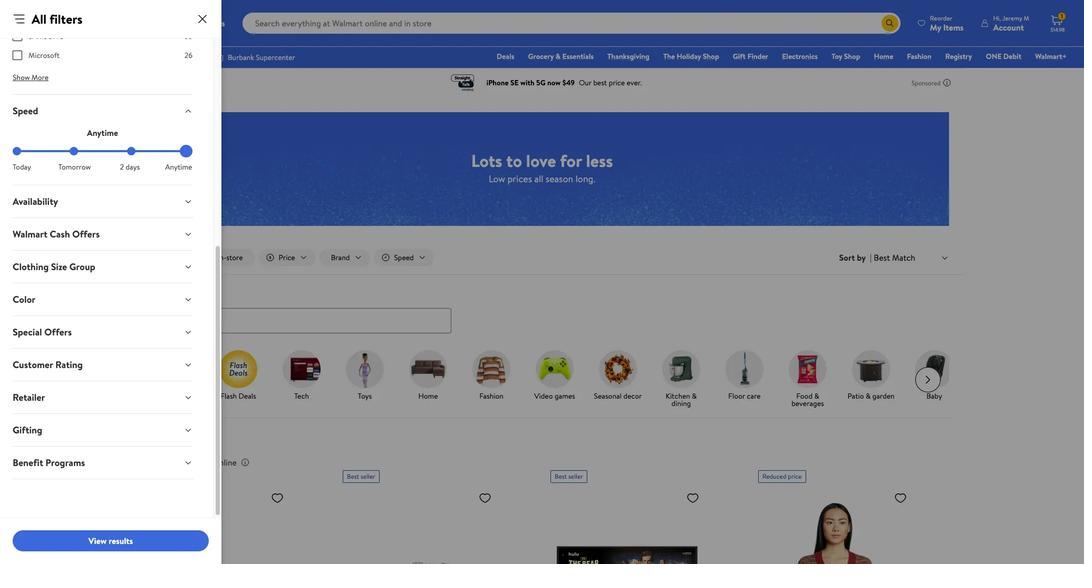 Task type: vqa. For each thing, say whether or not it's contained in the screenshot.
prices
yes



Task type: locate. For each thing, give the bounding box(es) containing it.
fashion link
[[902, 51, 936, 62], [464, 350, 519, 402]]

seasonal decor image
[[599, 350, 637, 388]]

video games image
[[536, 350, 574, 388]]

seller
[[361, 472, 375, 481], [568, 472, 583, 481]]

99 jane street women's v-neck cardigan sweater with long sleeves, midweight, sizes s-xxxl image
[[758, 488, 911, 565]]

baby image
[[915, 350, 953, 388]]

None radio
[[127, 147, 135, 156]]

fashion up sponsored
[[907, 51, 932, 62]]

video
[[534, 391, 553, 402]]

deals left preview at the bottom left of page
[[153, 398, 170, 409]]

seller for vizio 50" class v-series 4k uhd led smart tv v505-j09 image
[[568, 472, 583, 481]]

beverages
[[792, 398, 824, 409]]

gift finder link
[[728, 51, 773, 62]]

& right food
[[814, 391, 819, 402]]

1 horizontal spatial friday
[[175, 391, 194, 402]]

grocery & essentials
[[528, 51, 594, 62]]

seasonal decor
[[594, 391, 642, 402]]

Search in deals search field
[[133, 308, 451, 334]]

0 vertical spatial home
[[874, 51, 893, 62]]

fashion image
[[472, 350, 510, 388]]

black down black friday deals "image"
[[156, 391, 173, 402]]

2 best from the left
[[555, 472, 567, 481]]

friday for deal
[[156, 472, 173, 481]]

& for beverages
[[814, 391, 819, 402]]

the holiday shop link
[[659, 51, 724, 62]]

close panel image
[[196, 13, 209, 25]]

shop right "toy"
[[844, 51, 860, 62]]

black down price at the left of page
[[139, 472, 154, 481]]

care
[[747, 391, 761, 402]]

walmart
[[13, 228, 47, 241]]

toys image
[[346, 350, 384, 388]]

walmart+ link
[[1031, 51, 1072, 62]]

1 shop from the left
[[703, 51, 719, 62]]

electronics link
[[777, 51, 823, 62]]

toys
[[358, 391, 372, 402]]

none range field inside "all filters" dialog
[[13, 150, 192, 152]]

& right grocery
[[556, 51, 561, 62]]

walmart image
[[17, 15, 85, 32]]

1 horizontal spatial fashion link
[[902, 51, 936, 62]]

None search field
[[120, 288, 964, 334]]

to
[[506, 149, 522, 172]]

filters
[[50, 10, 82, 28]]

0 horizontal spatial seller
[[361, 472, 375, 481]]

1 vertical spatial friday
[[156, 472, 173, 481]]

1 horizontal spatial best seller
[[555, 472, 583, 481]]

2 seller from the left
[[568, 472, 583, 481]]

0 vertical spatial friday
[[175, 391, 194, 402]]

view
[[89, 536, 107, 547]]

|
[[870, 252, 872, 264]]

1 seller from the left
[[361, 472, 375, 481]]

1 vertical spatial home link
[[401, 350, 456, 402]]

2 best seller from the left
[[555, 472, 583, 481]]

friday down black friday deals "image"
[[175, 391, 194, 402]]

& inside kitchen & dining
[[692, 391, 697, 402]]

None range field
[[13, 150, 192, 152]]

fashion
[[907, 51, 932, 62], [479, 391, 504, 402]]

deals (1000+)
[[133, 435, 189, 449]]

speed
[[13, 104, 38, 118]]

benefit programs button
[[4, 447, 201, 479]]

& for dining
[[692, 391, 697, 402]]

special
[[13, 326, 42, 339]]

1 vertical spatial fashion
[[479, 391, 504, 402]]

floor care
[[728, 391, 761, 402]]

kitchen & dining link
[[654, 350, 709, 410]]

availability
[[13, 195, 58, 208]]

black friday deal
[[139, 472, 186, 481]]

offers right 'special'
[[44, 326, 72, 339]]

lots to love for less low prices all season long.
[[471, 149, 613, 185]]

black for black friday deals preview
[[156, 391, 173, 402]]

electronics
[[782, 51, 818, 62]]

view results button
[[13, 531, 209, 552]]

1 horizontal spatial seller
[[568, 472, 583, 481]]

fashion down "fashion" image
[[479, 391, 504, 402]]

35
[[184, 31, 192, 42]]

decor
[[623, 391, 642, 402]]

1 best from the left
[[347, 472, 359, 481]]

size
[[51, 261, 67, 274]]

1 horizontal spatial shop
[[844, 51, 860, 62]]

flash
[[221, 391, 237, 402]]

1 horizontal spatial anytime
[[165, 162, 192, 172]]

one
[[986, 51, 1002, 62]]

kitchen and dining image
[[662, 350, 700, 388]]

show more
[[13, 72, 49, 83]]

friday
[[175, 391, 194, 402], [156, 472, 173, 481]]

0 horizontal spatial home link
[[401, 350, 456, 402]]

& inside food & beverages
[[814, 391, 819, 402]]

1 vertical spatial fashion link
[[464, 350, 519, 402]]

floor
[[728, 391, 745, 402]]

0 vertical spatial fashion link
[[902, 51, 936, 62]]

0 horizontal spatial shop
[[703, 51, 719, 62]]

seasonal
[[594, 391, 622, 402]]

customer rating button
[[4, 349, 201, 381]]

1 best seller from the left
[[347, 472, 375, 481]]

Search search field
[[242, 13, 901, 34]]

floor care link
[[717, 350, 772, 402]]

floorcare image
[[726, 350, 764, 388]]

toys link
[[337, 350, 392, 402]]

shop right holiday
[[703, 51, 719, 62]]

group
[[69, 261, 95, 274]]

(1000+)
[[160, 437, 189, 449]]

retailer
[[13, 391, 45, 404]]

flash deals link
[[211, 350, 266, 402]]

best seller for vizio 50" class v-series 4k uhd led smart tv v505-j09 image
[[555, 472, 583, 481]]

food & beverages
[[792, 391, 824, 409]]

0 vertical spatial black
[[156, 391, 173, 402]]

0 horizontal spatial black
[[139, 472, 154, 481]]

gift finder
[[733, 51, 768, 62]]

deals left grocery
[[497, 51, 514, 62]]

more
[[32, 72, 49, 83]]

offers right cash
[[72, 228, 100, 241]]

2 days
[[120, 162, 140, 172]]

games
[[555, 391, 575, 402]]

all
[[32, 10, 46, 28]]

offers inside the walmart cash offers dropdown button
[[72, 228, 100, 241]]

availability button
[[4, 186, 201, 218]]

home link
[[869, 51, 898, 62], [401, 350, 456, 402]]

&
[[556, 51, 561, 62], [692, 391, 697, 402], [814, 391, 819, 402], [866, 391, 871, 402]]

deals up price at the left of page
[[133, 435, 158, 449]]

thanksgiving
[[607, 51, 650, 62]]

1 vertical spatial home
[[418, 391, 438, 402]]

add to favorites list, playstation 5 disc console - marvel's spider-man 2 bundle image
[[271, 492, 284, 505]]

None checkbox
[[13, 32, 22, 41], [13, 51, 22, 60], [13, 32, 22, 41], [13, 51, 22, 60]]

all filters
[[32, 10, 82, 28]]

home down 'home' image
[[418, 391, 438, 402]]

friday down "when"
[[156, 472, 173, 481]]

gifting button
[[4, 414, 201, 447]]

season
[[546, 172, 573, 185]]

0 horizontal spatial anytime
[[87, 127, 118, 139]]

0 vertical spatial offers
[[72, 228, 100, 241]]

cash
[[50, 228, 70, 241]]

1 vertical spatial black
[[139, 472, 154, 481]]

1 horizontal spatial fashion
[[907, 51, 932, 62]]

0 horizontal spatial best
[[347, 472, 359, 481]]

1 horizontal spatial black
[[156, 391, 173, 402]]

video games link
[[527, 350, 582, 402]]

friday inside black friday deals preview
[[175, 391, 194, 402]]

anytime up how fast do you want your order? option group
[[87, 127, 118, 139]]

0 horizontal spatial best seller
[[347, 472, 375, 481]]

lots to love for less. low prices all season long. image
[[135, 112, 949, 226]]

1 horizontal spatial home link
[[869, 51, 898, 62]]

0 vertical spatial fashion
[[907, 51, 932, 62]]

debit
[[1004, 51, 1022, 62]]

& right patio
[[866, 391, 871, 402]]

by
[[857, 252, 866, 264]]

finder
[[748, 51, 768, 62]]

black inside black friday deals preview
[[156, 391, 173, 402]]

& right 'dining'
[[692, 391, 697, 402]]

2
[[120, 162, 124, 172]]

in-store
[[218, 253, 243, 263]]

1 vertical spatial offers
[[44, 326, 72, 339]]

0 horizontal spatial fashion link
[[464, 350, 519, 402]]

seller for saluspa 77" x 26" hollywood 240 gal. inflatable hot tub with led lights, 104f max temperature 'image'
[[361, 472, 375, 481]]

playstation 5 disc console - marvel's spider-man 2 bundle image
[[135, 488, 288, 565]]

retailer button
[[4, 382, 201, 414]]

home right toy shop
[[874, 51, 893, 62]]

0 vertical spatial home link
[[869, 51, 898, 62]]

1 vertical spatial anytime
[[165, 162, 192, 172]]

0 vertical spatial anytime
[[87, 127, 118, 139]]

price
[[788, 472, 802, 481]]

special offers
[[13, 326, 72, 339]]

best seller
[[347, 472, 375, 481], [555, 472, 583, 481]]

anytime down anytime option
[[165, 162, 192, 172]]

show
[[13, 72, 30, 83]]

1 horizontal spatial best
[[555, 472, 567, 481]]

0 horizontal spatial friday
[[156, 472, 173, 481]]

lots
[[471, 149, 502, 172]]

home
[[874, 51, 893, 62], [418, 391, 438, 402]]

offers inside special offers dropdown button
[[44, 326, 72, 339]]

saluspa 77" x 26" hollywood 240 gal. inflatable hot tub with led lights, 104f max temperature image
[[343, 488, 496, 565]]



Task type: describe. For each thing, give the bounding box(es) containing it.
reduced price
[[763, 472, 802, 481]]

brand group
[[13, 0, 192, 69]]

results
[[109, 536, 133, 547]]

deals inside black friday deals preview
[[153, 398, 170, 409]]

grocery & essentials link
[[523, 51, 599, 62]]

best for saluspa 77" x 26" hollywood 240 gal. inflatable hot tub with led lights, 104f max temperature 'image'
[[347, 472, 359, 481]]

kitchen & dining
[[666, 391, 697, 409]]

one debit
[[986, 51, 1022, 62]]

prices
[[508, 172, 532, 185]]

vizio 50" class v-series 4k uhd led smart tv v505-j09 image
[[551, 488, 703, 565]]

dining
[[672, 398, 691, 409]]

tech link
[[274, 350, 329, 402]]

how fast do you want your order? option group
[[13, 147, 192, 172]]

patio & garden image
[[852, 350, 890, 388]]

add to favorites list, saluspa 77" x 26" hollywood 240 gal. inflatable hot tub with led lights, 104f max temperature image
[[479, 492, 491, 505]]

one debit link
[[981, 51, 1026, 62]]

toy shop link
[[827, 51, 865, 62]]

benefit
[[13, 457, 43, 470]]

reduced
[[763, 472, 787, 481]]

best for vizio 50" class v-series 4k uhd led smart tv v505-j09 image
[[555, 472, 567, 481]]

add to favorites list, 99 jane street women's v-neck cardigan sweater with long sleeves, midweight, sizes s-xxxl image
[[894, 492, 907, 505]]

programs
[[45, 457, 85, 470]]

low
[[489, 172, 505, 185]]

clothing
[[13, 261, 49, 274]]

toy
[[832, 51, 842, 62]]

seasonal decor link
[[591, 350, 645, 402]]

next slide for chipmodulewithimages list image
[[915, 367, 941, 393]]

anytime inside how fast do you want your order? option group
[[165, 162, 192, 172]]

tomorrow
[[58, 162, 91, 172]]

0 horizontal spatial fashion
[[479, 391, 504, 402]]

view results
[[89, 536, 133, 547]]

tech
[[294, 391, 309, 402]]

purchased
[[175, 457, 213, 469]]

speed button
[[4, 95, 201, 127]]

1 $14.98
[[1051, 12, 1065, 33]]

flash deals
[[221, 391, 256, 402]]

thanksgiving link
[[603, 51, 654, 62]]

1
[[1061, 12, 1063, 21]]

clothing size group
[[13, 261, 95, 274]]

deals link
[[492, 51, 519, 62]]

long.
[[576, 172, 595, 185]]

Tomorrow radio
[[70, 147, 78, 156]]

registry
[[945, 51, 972, 62]]

microsoft
[[28, 50, 60, 61]]

for
[[560, 149, 582, 172]]

price when purchased online
[[133, 457, 237, 469]]

& for essentials
[[556, 51, 561, 62]]

patio
[[848, 391, 864, 402]]

show more button
[[4, 69, 57, 86]]

sort
[[839, 252, 855, 264]]

online
[[215, 457, 237, 469]]

sort by |
[[839, 252, 872, 264]]

deals right flash
[[239, 391, 256, 402]]

in-
[[218, 253, 226, 263]]

gifting
[[13, 424, 42, 437]]

flash deals image
[[219, 350, 257, 388]]

sort and filter section element
[[120, 241, 964, 275]]

Today radio
[[13, 147, 21, 156]]

all
[[534, 172, 543, 185]]

black friday deals image
[[156, 350, 194, 388]]

baby link
[[907, 350, 962, 402]]

the
[[663, 51, 675, 62]]

in-store button
[[198, 249, 254, 266]]

color
[[13, 293, 36, 306]]

0 horizontal spatial home
[[418, 391, 438, 402]]

1 horizontal spatial home
[[874, 51, 893, 62]]

food
[[796, 391, 813, 402]]

deal
[[174, 472, 186, 481]]

Anytime radio
[[184, 147, 192, 156]]

rating
[[55, 359, 83, 372]]

when
[[154, 457, 173, 469]]

less
[[586, 149, 613, 172]]

holiday
[[677, 51, 701, 62]]

friday for deals
[[175, 391, 194, 402]]

special offers button
[[4, 316, 201, 349]]

walmart cash offers
[[13, 228, 100, 241]]

26
[[184, 50, 192, 61]]

black for black friday deal
[[139, 472, 154, 481]]

food & beverages image
[[789, 350, 827, 388]]

home image
[[409, 350, 447, 388]]

walmart+
[[1035, 51, 1067, 62]]

Walmart Site-Wide search field
[[242, 13, 901, 34]]

video games
[[534, 391, 575, 402]]

2 shop from the left
[[844, 51, 860, 62]]

registry link
[[941, 51, 977, 62]]

patio & garden
[[848, 391, 895, 402]]

black friday deals preview link
[[148, 350, 202, 410]]

days
[[126, 162, 140, 172]]

best seller for saluspa 77" x 26" hollywood 240 gal. inflatable hot tub with led lights, 104f max temperature 'image'
[[347, 472, 375, 481]]

legal information image
[[241, 459, 249, 467]]

all filters dialog
[[0, 0, 221, 565]]

customer
[[13, 359, 53, 372]]

walmart cash offers button
[[4, 218, 201, 250]]

kitchen
[[666, 391, 690, 402]]

customer rating
[[13, 359, 83, 372]]

color button
[[4, 284, 201, 316]]

& for garden
[[866, 391, 871, 402]]

add to favorites list, vizio 50" class v-series 4k uhd led smart tv v505-j09 image
[[687, 492, 699, 505]]

love
[[526, 149, 556, 172]]

today
[[13, 162, 31, 172]]

tech image
[[283, 350, 321, 388]]

clothing size group button
[[4, 251, 201, 283]]

samsung
[[28, 31, 64, 42]]



